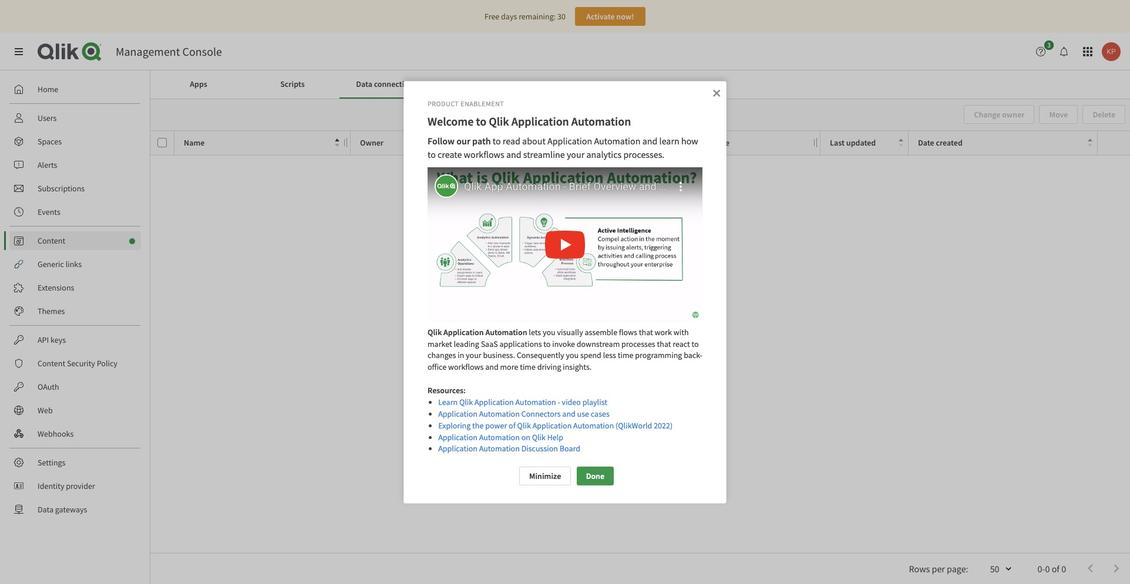 Task type: vqa. For each thing, say whether or not it's contained in the screenshot.
PLAYLIST
yes



Task type: describe. For each thing, give the bounding box(es) containing it.
console
[[182, 44, 222, 59]]

and up processes.
[[642, 135, 658, 147]]

discussion
[[521, 444, 558, 454]]

home link
[[9, 80, 141, 99]]

content security policy link
[[9, 354, 141, 373]]

your inside to read about application automation and learn how to create workflows and streamline your analytics processes.
[[567, 149, 585, 160]]

rows
[[909, 563, 930, 575]]

invoke
[[552, 339, 575, 349]]

users
[[38, 113, 57, 123]]

help
[[547, 432, 563, 443]]

welcome to qlik application automation
[[428, 114, 631, 129]]

learn
[[438, 397, 458, 408]]

0 horizontal spatial that
[[639, 327, 653, 338]]

back-
[[684, 350, 702, 361]]

connections inside there are no data connections yet here you will find data connections.
[[645, 340, 694, 352]]

path
[[472, 135, 491, 147]]

no
[[612, 340, 623, 352]]

office
[[428, 362, 447, 373]]

days
[[501, 11, 517, 22]]

less
[[603, 350, 616, 361]]

there
[[572, 340, 596, 352]]

minimize
[[529, 471, 561, 482]]

to read about application automation and learn how to create workflows and streamline your analytics processes.
[[428, 135, 700, 160]]

new connector image
[[129, 238, 135, 244]]

and inside lets you visually assemble flows that work with market leading saas applications to invoke downstream processes that react to changes in your business. consequently you spend less time programming back- office workflows and more time driving insights.
[[485, 362, 499, 373]]

gateways
[[55, 505, 87, 515]]

× dialog
[[404, 81, 727, 504]]

done
[[586, 471, 604, 482]]

leading
[[454, 339, 479, 349]]

to down follow
[[428, 149, 436, 160]]

spend
[[580, 350, 601, 361]]

extensions link
[[9, 278, 141, 297]]

find
[[625, 356, 639, 367]]

to up back-
[[692, 339, 699, 349]]

links
[[66, 259, 82, 270]]

you inside there are no data connections yet here you will find data connections.
[[597, 356, 610, 367]]

free
[[485, 11, 499, 22]]

settings link
[[9, 453, 141, 472]]

scripts button
[[246, 70, 340, 99]]

market
[[428, 339, 452, 349]]

2022)
[[654, 420, 673, 431]]

-
[[558, 397, 560, 408]]

use
[[577, 409, 589, 419]]

learn
[[659, 135, 679, 147]]

spaces
[[38, 136, 62, 147]]

will
[[611, 356, 624, 367]]

settings
[[38, 458, 65, 468]]

application automation on qlik help link
[[438, 432, 563, 443]]

space
[[536, 137, 557, 148]]

here
[[579, 356, 595, 367]]

management console element
[[116, 44, 222, 59]]

board
[[560, 444, 580, 454]]

data connections
[[356, 79, 417, 89]]

name
[[184, 137, 205, 148]]

of inside resources: learn qlik application automation - video playlist application automation connectors and use cases exploring the power of qlik application automation (qlikworld 2022) application automation on qlik help application automation discussion board
[[509, 420, 516, 431]]

api keys
[[38, 335, 66, 345]]

1 horizontal spatial of
[[1052, 563, 1060, 575]]

per
[[932, 563, 945, 575]]

flows
[[619, 327, 637, 338]]

to up the consequently on the bottom
[[544, 339, 551, 349]]

tab list containing apps
[[152, 70, 1129, 99]]

welcome
[[428, 114, 474, 129]]

generic links
[[38, 259, 82, 270]]

and inside resources: learn qlik application automation - video playlist application automation connectors and use cases exploring the power of qlik application automation (qlikworld 2022) application automation on qlik help application automation discussion board
[[562, 409, 576, 419]]

rows per page:
[[909, 563, 968, 575]]

management
[[116, 44, 180, 59]]

(qlikworld
[[616, 420, 652, 431]]

application automation connectors and use cases link
[[438, 409, 610, 419]]

to left read
[[493, 135, 501, 147]]

data gateways link
[[9, 500, 141, 519]]

30
[[557, 11, 566, 22]]

qlik up read
[[489, 114, 509, 129]]

insights.
[[563, 362, 592, 373]]

content link
[[9, 231, 141, 250]]

content security policy
[[38, 358, 117, 369]]

themes link
[[9, 302, 141, 321]]

application automation discussion board link
[[438, 444, 580, 454]]

visually
[[557, 327, 583, 338]]

done button
[[577, 467, 614, 486]]

themes
[[38, 306, 65, 317]]

about
[[522, 135, 546, 147]]

navigation pane element
[[0, 75, 150, 524]]

1 horizontal spatial you
[[566, 350, 579, 361]]

now!
[[616, 11, 634, 22]]

data gateways
[[38, 505, 87, 515]]

management console
[[116, 44, 222, 59]]

exploring the power of qlik application automation (qlikworld 2022) link
[[438, 420, 673, 431]]

apps button
[[152, 70, 246, 99]]

× button
[[713, 84, 721, 100]]

home
[[38, 84, 58, 95]]

and down read
[[506, 149, 521, 160]]

1 0 from the left
[[1045, 563, 1050, 575]]

activate now!
[[586, 11, 634, 22]]

name button
[[184, 135, 340, 151]]

resources: learn qlik application automation - video playlist application automation connectors and use cases exploring the power of qlik application automation (qlikworld 2022) application automation on qlik help application automation discussion board
[[428, 385, 673, 454]]

scripts
[[280, 79, 305, 89]]

0-0 of 0
[[1038, 563, 1066, 575]]

data for data gateways
[[38, 505, 53, 515]]

react
[[673, 339, 690, 349]]



Task type: locate. For each thing, give the bounding box(es) containing it.
1 vertical spatial connections
[[645, 340, 694, 352]]

playlist
[[583, 397, 607, 408]]

application inside to read about application automation and learn how to create workflows and streamline your analytics processes.
[[547, 135, 592, 147]]

that down work
[[657, 339, 671, 349]]

workflows inside to read about application automation and learn how to create workflows and streamline your analytics processes.
[[464, 149, 504, 160]]

to down enablement
[[476, 114, 486, 129]]

and down 'business.'
[[485, 362, 499, 373]]

subscriptions link
[[9, 179, 141, 198]]

2 horizontal spatial you
[[597, 356, 610, 367]]

web link
[[9, 401, 141, 420]]

time down the consequently on the bottom
[[520, 362, 536, 373]]

saas
[[481, 339, 498, 349]]

events
[[38, 207, 60, 217]]

page:
[[947, 563, 968, 575]]

0 vertical spatial of
[[509, 420, 516, 431]]

free days remaining: 30
[[485, 11, 566, 22]]

0 horizontal spatial your
[[466, 350, 481, 361]]

lets
[[529, 327, 541, 338]]

and
[[642, 135, 658, 147], [506, 149, 521, 160], [485, 362, 499, 373], [562, 409, 576, 419]]

last updated button
[[830, 135, 903, 151]]

1 content from the top
[[38, 236, 65, 246]]

web
[[38, 405, 53, 416]]

cases
[[591, 409, 610, 419]]

1 vertical spatial content
[[38, 358, 65, 369]]

analytics
[[587, 149, 622, 160]]

content up generic
[[38, 236, 65, 246]]

read
[[503, 135, 520, 147]]

policy
[[97, 358, 117, 369]]

1 vertical spatial your
[[466, 350, 481, 361]]

time right less
[[618, 350, 633, 361]]

1 horizontal spatial time
[[618, 350, 633, 361]]

×
[[713, 84, 721, 100]]

identity provider
[[38, 481, 95, 492]]

qlik right learn
[[459, 397, 473, 408]]

last updated
[[830, 137, 876, 148]]

date created button
[[918, 135, 1093, 151]]

create
[[438, 149, 462, 160]]

on
[[521, 432, 530, 443]]

0 horizontal spatial connections
[[374, 79, 417, 89]]

of right power
[[509, 420, 516, 431]]

streamline
[[523, 149, 565, 160]]

your
[[567, 149, 585, 160], [466, 350, 481, 361]]

0 vertical spatial workflows
[[464, 149, 504, 160]]

that
[[639, 327, 653, 338], [657, 339, 671, 349]]

updated
[[846, 137, 876, 148]]

content for content
[[38, 236, 65, 246]]

of right '0-'
[[1052, 563, 1060, 575]]

you left "will"
[[597, 356, 610, 367]]

activate now! link
[[575, 7, 646, 26]]

0 vertical spatial connections
[[374, 79, 417, 89]]

time
[[618, 350, 633, 361], [520, 362, 536, 373]]

qlik application automation
[[428, 327, 527, 338]]

1 horizontal spatial that
[[657, 339, 671, 349]]

automation inside to read about application automation and learn how to create workflows and streamline your analytics processes.
[[594, 135, 641, 147]]

0 horizontal spatial of
[[509, 420, 516, 431]]

keys
[[51, 335, 66, 345]]

lets you visually assemble flows that work with market leading saas applications to invoke downstream processes that react to changes in your business. consequently you spend less time programming back- office workflows and more time driving insights.
[[428, 327, 702, 373]]

webhooks link
[[9, 425, 141, 443]]

of
[[509, 420, 516, 431], [1052, 563, 1060, 575]]

0
[[1045, 563, 1050, 575], [1062, 563, 1066, 575]]

2 0 from the left
[[1062, 563, 1066, 575]]

generic links link
[[9, 255, 141, 274]]

workflows inside lets you visually assemble flows that work with market leading saas applications to invoke downstream processes that react to changes in your business. consequently you spend less time programming back- office workflows and more time driving insights.
[[448, 362, 484, 373]]

0 vertical spatial content
[[38, 236, 65, 246]]

1 vertical spatial workflows
[[448, 362, 484, 373]]

identity provider link
[[9, 477, 141, 496]]

close sidebar menu image
[[14, 47, 23, 56]]

1 horizontal spatial data
[[356, 79, 372, 89]]

1 vertical spatial data
[[38, 505, 53, 515]]

tab list
[[152, 70, 1129, 99]]

follow our path
[[428, 135, 491, 147]]

your left analytics
[[567, 149, 585, 160]]

you right the lets
[[543, 327, 555, 338]]

data
[[356, 79, 372, 89], [38, 505, 53, 515]]

date
[[918, 137, 934, 148]]

connections.
[[657, 356, 701, 367]]

programming
[[635, 350, 682, 361]]

qlik up market
[[428, 327, 442, 338]]

and down 'video'
[[562, 409, 576, 419]]

are
[[597, 340, 610, 352]]

you
[[543, 327, 555, 338], [566, 350, 579, 361], [597, 356, 610, 367]]

product enablement
[[428, 99, 504, 108]]

applications
[[500, 339, 542, 349]]

connections
[[374, 79, 417, 89], [645, 340, 694, 352]]

api keys link
[[9, 331, 141, 350]]

workflows down in
[[448, 362, 484, 373]]

content for content security policy
[[38, 358, 65, 369]]

more
[[500, 362, 518, 373]]

0 vertical spatial data
[[625, 340, 643, 352]]

1 horizontal spatial 0
[[1062, 563, 1066, 575]]

0 vertical spatial data
[[356, 79, 372, 89]]

owner
[[360, 137, 384, 148]]

business.
[[483, 350, 515, 361]]

2 content from the top
[[38, 358, 65, 369]]

1 vertical spatial of
[[1052, 563, 1060, 575]]

your inside lets you visually assemble flows that work with market leading saas applications to invoke downstream processes that react to changes in your business. consequently you spend less time programming back- office workflows and more time driving insights.
[[466, 350, 481, 361]]

0 horizontal spatial you
[[543, 327, 555, 338]]

security
[[67, 358, 95, 369]]

downstream
[[577, 339, 620, 349]]

0 vertical spatial that
[[639, 327, 653, 338]]

workflows
[[464, 149, 504, 160], [448, 362, 484, 373]]

you up insights.
[[566, 350, 579, 361]]

0-
[[1038, 563, 1045, 575]]

qlik up discussion
[[532, 432, 546, 443]]

qlik down the application automation connectors and use cases link
[[517, 420, 531, 431]]

webhooks
[[38, 429, 74, 439]]

api
[[38, 335, 49, 345]]

0 vertical spatial your
[[567, 149, 585, 160]]

1 vertical spatial that
[[657, 339, 671, 349]]

oauth link
[[9, 378, 141, 396]]

identity
[[38, 481, 64, 492]]

date created
[[918, 137, 963, 148]]

that up processes
[[639, 327, 653, 338]]

the
[[472, 420, 484, 431]]

1 horizontal spatial connections
[[645, 340, 694, 352]]

work
[[655, 327, 672, 338]]

0 horizontal spatial time
[[520, 362, 536, 373]]

workflows down the path
[[464, 149, 504, 160]]

power
[[485, 420, 507, 431]]

1 vertical spatial data
[[640, 356, 656, 367]]

assemble
[[585, 327, 617, 338]]

1 horizontal spatial your
[[567, 149, 585, 160]]

content down api keys
[[38, 358, 65, 369]]

data inside 'link'
[[38, 505, 53, 515]]

data right find at the bottom of the page
[[640, 356, 656, 367]]

generic
[[38, 259, 64, 270]]

1 vertical spatial time
[[520, 362, 536, 373]]

data inside button
[[356, 79, 372, 89]]

learn qlik application automation - video playlist link
[[438, 397, 607, 408]]

consequently
[[517, 350, 564, 361]]

last
[[830, 137, 845, 148]]

0 horizontal spatial 0
[[1045, 563, 1050, 575]]

data for data connections
[[356, 79, 372, 89]]

yet
[[696, 340, 708, 352]]

data connections button
[[340, 70, 434, 99]]

users link
[[9, 109, 141, 127]]

your right in
[[466, 350, 481, 361]]

0 vertical spatial time
[[618, 350, 633, 361]]

processes
[[622, 339, 655, 349]]

data down flows
[[625, 340, 643, 352]]

connections inside button
[[374, 79, 417, 89]]

to
[[476, 114, 486, 129], [493, 135, 501, 147], [428, 149, 436, 160], [544, 339, 551, 349], [692, 339, 699, 349]]

alerts link
[[9, 156, 141, 174]]

0 horizontal spatial data
[[38, 505, 53, 515]]

apps
[[190, 79, 207, 89]]



